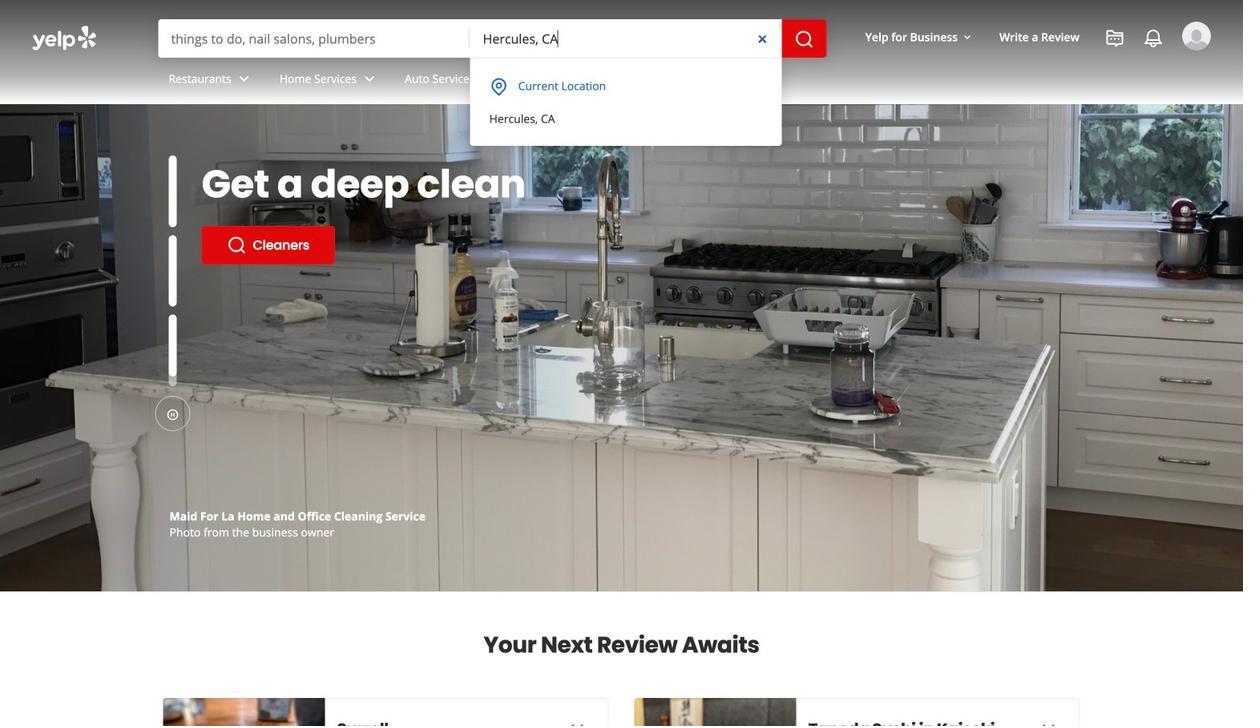 Task type: describe. For each thing, give the bounding box(es) containing it.
none field things to do, nail salons, plumbers
[[158, 19, 470, 58]]

3 24 chevron down v2 image from the left
[[554, 69, 573, 88]]

user actions element
[[853, 20, 1234, 119]]

16 chevron down v2 image
[[961, 31, 974, 44]]

address, neighborhood, city, state or zip search field
[[470, 19, 782, 58]]

1 24 chevron down v2 image from the left
[[235, 69, 254, 88]]

24 chevron down v2 image
[[360, 69, 379, 88]]

dismiss card image
[[568, 721, 587, 726]]

shaya z. image
[[1182, 22, 1211, 50]]

2 select slide image from the top
[[169, 235, 177, 307]]

2 24 chevron down v2 image from the left
[[478, 69, 497, 88]]

projects image
[[1105, 29, 1125, 48]]



Task type: locate. For each thing, give the bounding box(es) containing it.
3 select slide image from the top
[[169, 306, 177, 378]]

dismiss card image
[[1039, 721, 1058, 726]]

things to do, nail salons, plumbers search field
[[158, 19, 470, 58]]

None search field
[[0, 0, 1243, 146], [158, 19, 827, 58], [0, 0, 1243, 146], [158, 19, 827, 58]]

24 chevron down v2 image
[[235, 69, 254, 88], [478, 69, 497, 88], [554, 69, 573, 88]]

1 select slide image from the top
[[169, 156, 177, 227]]

pause slideshow image
[[166, 408, 179, 421]]

  text field
[[470, 19, 782, 58]]

photo of surrell image
[[163, 698, 325, 726]]

24 search v2 image
[[227, 236, 246, 255]]

24 marker v2 image
[[489, 77, 509, 97]]

search image
[[795, 30, 814, 49]]

notifications image
[[1144, 29, 1163, 48]]

photo of taneda sushi in kaiseki image
[[634, 698, 796, 726]]

business categories element
[[156, 58, 1211, 104]]

0 horizontal spatial 24 chevron down v2 image
[[235, 69, 254, 88]]

None field
[[158, 19, 470, 58], [470, 19, 782, 58], [470, 19, 782, 58]]

select slide image
[[169, 156, 177, 227], [169, 235, 177, 307], [169, 306, 177, 378]]

1 horizontal spatial 24 chevron down v2 image
[[478, 69, 497, 88]]

2 horizontal spatial 24 chevron down v2 image
[[554, 69, 573, 88]]



Task type: vqa. For each thing, say whether or not it's contained in the screenshot.
top ALWAYS
no



